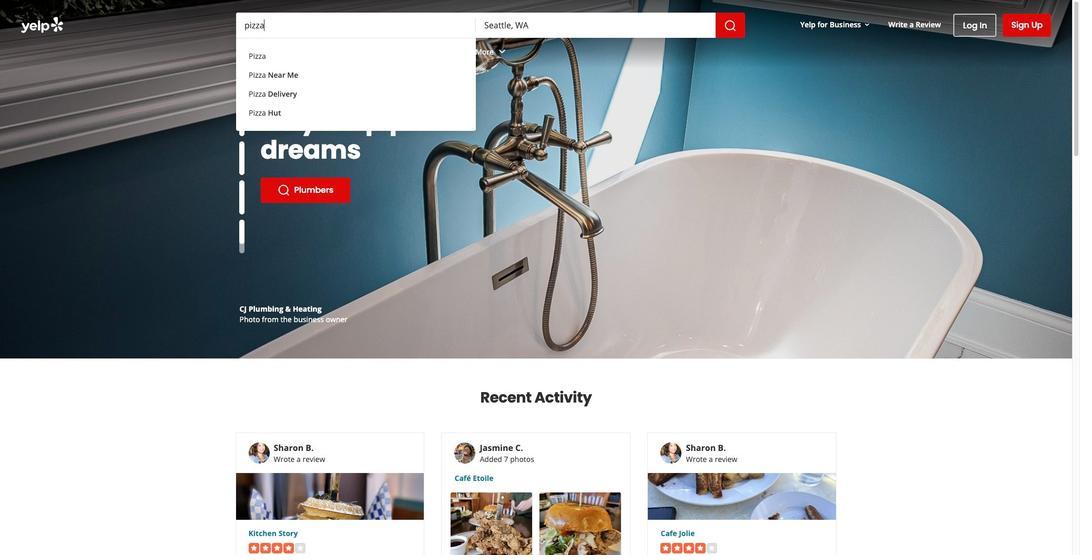 Task type: locate. For each thing, give the bounding box(es) containing it.
1 select slide image from the top
[[239, 102, 244, 136]]

None field
[[236, 13, 476, 38], [476, 13, 716, 38], [236, 13, 476, 38]]

0 horizontal spatial 4 star rating image
[[249, 543, 305, 554]]

1 horizontal spatial open photo lightbox image
[[540, 493, 622, 556]]

0 horizontal spatial open photo lightbox image
[[451, 493, 533, 556]]

1 4 star rating image from the left
[[249, 543, 305, 554]]

4 star rating image for first photo of sharon b. from right
[[661, 543, 718, 554]]

2 4 star rating image from the left
[[661, 543, 718, 554]]

24 chevron down v2 image
[[496, 45, 509, 58]]

search image
[[724, 19, 737, 32]]

1 photo of sharon b. image from the left
[[249, 443, 270, 464]]

None search field
[[0, 0, 1073, 131], [236, 13, 745, 38], [0, 0, 1073, 131], [236, 13, 745, 38]]

4 star rating image
[[249, 543, 305, 554], [661, 543, 718, 554]]

4 select slide image from the top
[[239, 211, 244, 244]]

0 horizontal spatial photo of sharon b. image
[[249, 443, 270, 464]]

24 search v2 image
[[277, 184, 290, 197]]

1 horizontal spatial 4 star rating image
[[661, 543, 718, 554]]

2 select slide image from the top
[[239, 141, 244, 175]]

1 open photo lightbox image from the left
[[451, 493, 533, 556]]

photo of sharon b. image
[[249, 443, 270, 464], [661, 443, 682, 464]]

open photo lightbox image
[[451, 493, 533, 556], [540, 493, 622, 556]]

  text field
[[236, 13, 476, 38]]

1 horizontal spatial photo of sharon b. image
[[661, 443, 682, 464]]

select slide image
[[239, 102, 244, 136], [239, 141, 244, 175], [239, 180, 244, 214], [239, 211, 244, 244]]

16 chevron down v2 image
[[863, 20, 872, 29]]

3 select slide image from the top
[[239, 180, 244, 214]]

photo of jasmine c. image
[[455, 443, 476, 464]]



Task type: describe. For each thing, give the bounding box(es) containing it.
business categories element
[[235, 38, 1052, 68]]

things to do, nail salons, plumbers text field
[[236, 13, 476, 38]]

none field address, neighborhood, city, state or zip
[[476, 13, 716, 38]]

4 star rating image for first photo of sharon b.
[[249, 543, 305, 554]]

explore recent activity section section
[[227, 359, 846, 556]]

explore banner section banner
[[0, 0, 1073, 359]]

2 photo of sharon b. image from the left
[[661, 443, 682, 464]]

2 open photo lightbox image from the left
[[540, 493, 622, 556]]

address, neighborhood, city, state or zip text field
[[476, 13, 716, 38]]



Task type: vqa. For each thing, say whether or not it's contained in the screenshot.
4th Select slide "image" from the bottom
yes



